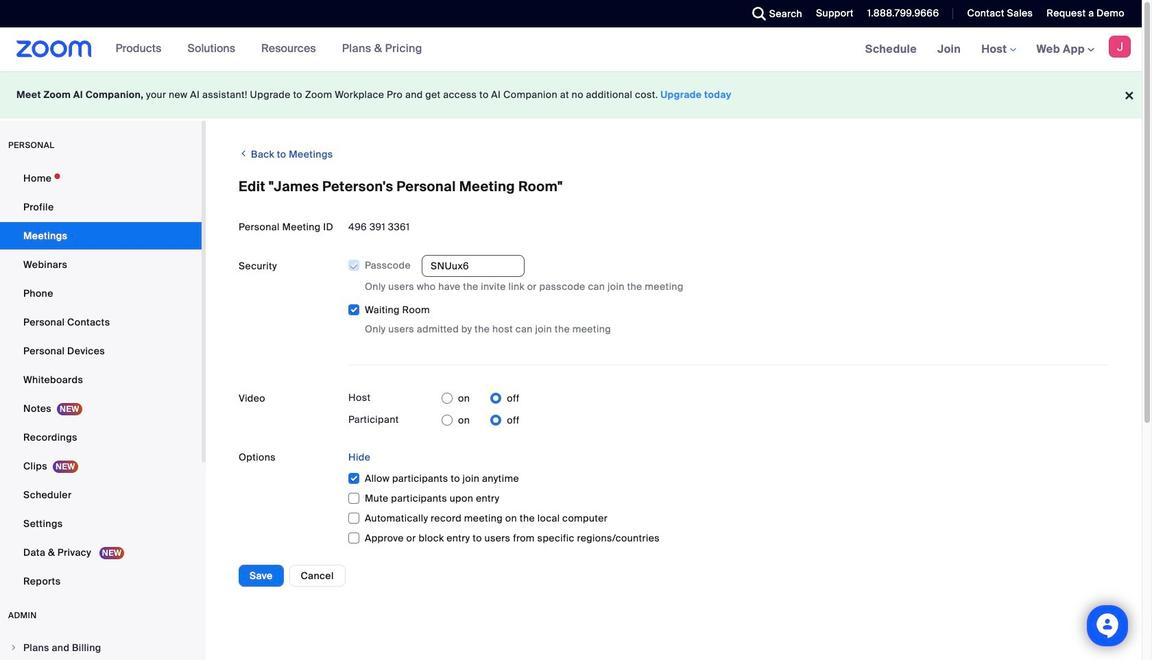 Task type: locate. For each thing, give the bounding box(es) containing it.
None text field
[[422, 255, 525, 277]]

1 option group from the top
[[442, 388, 519, 410]]

option group
[[442, 388, 519, 410], [442, 410, 519, 431]]

product information navigation
[[105, 27, 433, 71]]

meetings navigation
[[855, 27, 1142, 72]]

banner
[[0, 27, 1142, 72]]

footer
[[0, 71, 1142, 119]]

menu item
[[0, 635, 202, 660]]

right image
[[10, 644, 18, 652]]

profile picture image
[[1109, 36, 1131, 58]]

group
[[348, 255, 1109, 337]]

personal menu menu
[[0, 165, 202, 597]]



Task type: vqa. For each thing, say whether or not it's contained in the screenshot.
"footer"
yes



Task type: describe. For each thing, give the bounding box(es) containing it.
left image
[[239, 147, 249, 160]]

2 option group from the top
[[442, 410, 519, 431]]

zoom logo image
[[16, 40, 92, 58]]



